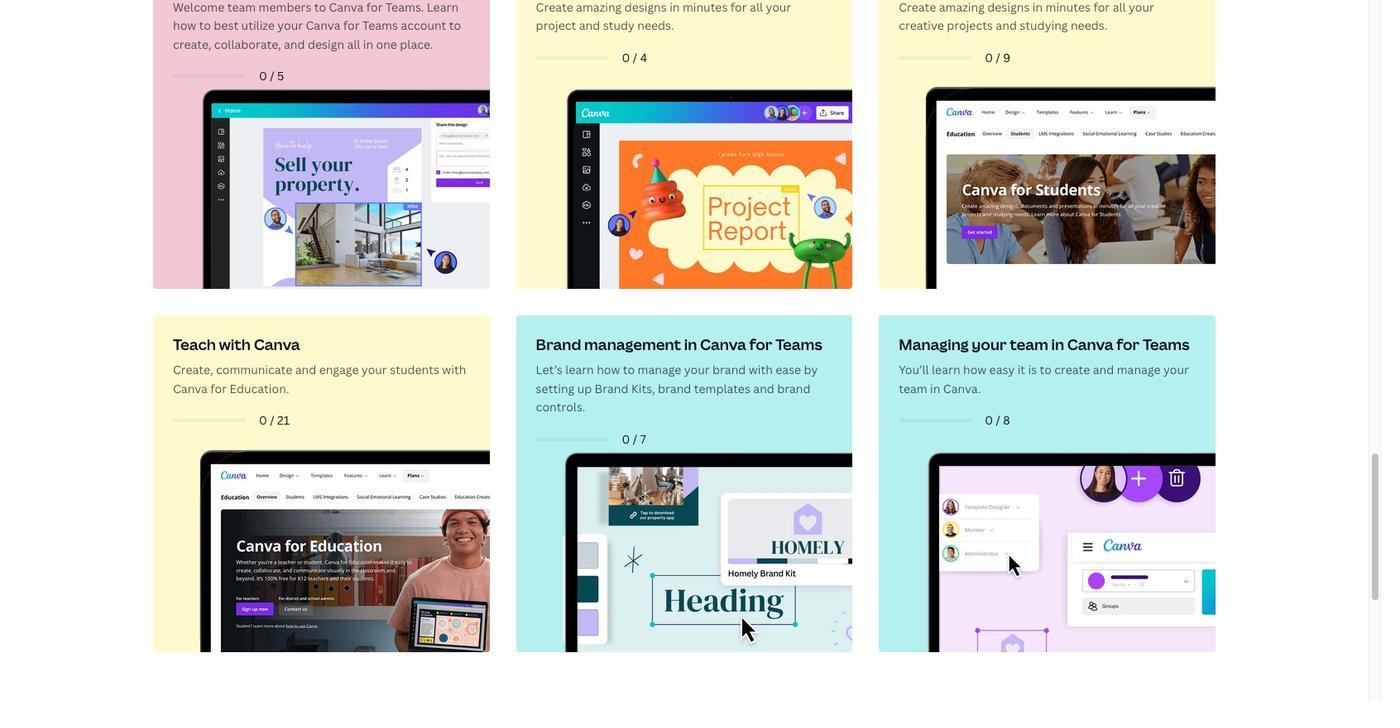 Task type: locate. For each thing, give the bounding box(es) containing it.
0 left 8
[[986, 413, 994, 428]]

1 horizontal spatial teams
[[776, 335, 823, 354]]

/ left 21
[[270, 413, 275, 428]]

2 horizontal spatial with
[[749, 362, 773, 378]]

brand right kits,
[[658, 381, 692, 396]]

0 left "9"
[[986, 49, 994, 65]]

teams inside managing your team in canva for teams you'll learn how easy it is to create and manage your team in canva.
[[1143, 335, 1190, 354]]

/ for 21
[[270, 413, 275, 428]]

1 horizontal spatial minutes
[[1046, 0, 1091, 15]]

account
[[401, 18, 447, 33]]

1 needs. from the left
[[638, 18, 674, 33]]

team up best
[[227, 0, 256, 15]]

0 horizontal spatial needs.
[[638, 18, 674, 33]]

to down welcome
[[199, 18, 211, 33]]

brand up let's
[[536, 335, 582, 354]]

place.
[[400, 36, 433, 52]]

2 horizontal spatial team
[[1010, 335, 1049, 354]]

communicate
[[216, 362, 293, 378]]

your inside create amazing designs in minutes for all your project and study needs.
[[766, 0, 792, 15]]

/ for 8
[[996, 413, 1001, 428]]

create amazing designs in minutes for all your project and study needs.
[[536, 0, 792, 33]]

1 manage from the left
[[638, 362, 682, 378]]

how inside brand management in canva for teams let's learn how to manage your brand with ease by setting up brand kits, brand templates and brand controls.
[[597, 362, 621, 378]]

learn
[[566, 362, 594, 378], [932, 362, 961, 378]]

brand right 'up'
[[595, 381, 629, 396]]

designs up study
[[625, 0, 667, 15]]

create up project on the left
[[536, 0, 574, 15]]

and right create
[[1094, 362, 1115, 378]]

2 amazing from the left
[[940, 0, 985, 15]]

education.
[[230, 381, 289, 396]]

0 vertical spatial tutorials education image
[[885, 84, 1216, 289]]

in inside create amazing designs in minutes for all your creative projects and studying needs.
[[1033, 0, 1043, 15]]

0 horizontal spatial brand
[[536, 335, 582, 354]]

learn with canva image
[[522, 0, 853, 289]]

to up kits,
[[623, 362, 635, 378]]

0 horizontal spatial how
[[173, 18, 196, 33]]

1 horizontal spatial brand
[[713, 362, 746, 378]]

how down management
[[597, 362, 621, 378]]

0 left 4
[[622, 49, 630, 65]]

0 / 21
[[259, 413, 290, 428]]

in inside 'welcome team members to canva for teams. learn how to best utilize your canva for teams account to create, collaborate, and design all in one place.'
[[363, 36, 374, 52]]

21
[[277, 413, 290, 428]]

designs for and
[[988, 0, 1030, 15]]

minutes
[[683, 0, 728, 15], [1046, 0, 1091, 15]]

up
[[578, 381, 592, 396]]

amazing up projects
[[940, 0, 985, 15]]

1 amazing from the left
[[576, 0, 622, 15]]

with right students
[[442, 362, 466, 378]]

0 horizontal spatial create
[[536, 0, 574, 15]]

brand
[[713, 362, 746, 378], [658, 381, 692, 396], [778, 381, 811, 396]]

1 vertical spatial brand
[[595, 381, 629, 396]]

collaborate,
[[214, 36, 281, 52]]

and left engage
[[295, 362, 317, 378]]

2 manage from the left
[[1118, 362, 1161, 378]]

create up the creative
[[899, 0, 937, 15]]

to inside brand management in canva for teams let's learn how to manage your brand with ease by setting up brand kits, brand templates and brand controls.
[[623, 362, 635, 378]]

brand management in canva for teams image
[[522, 321, 853, 652]]

2 minutes from the left
[[1046, 0, 1091, 15]]

projects
[[947, 18, 994, 33]]

designs up studying at top
[[988, 0, 1030, 15]]

minutes inside create amazing designs in minutes for all your creative projects and studying needs.
[[1046, 0, 1091, 15]]

for
[[367, 0, 383, 15], [731, 0, 747, 15], [1094, 0, 1111, 15], [343, 18, 360, 33], [750, 335, 773, 354], [1117, 335, 1140, 354], [211, 381, 227, 396]]

studying
[[1020, 18, 1069, 33]]

1 horizontal spatial with
[[442, 362, 466, 378]]

0 for 0 / 8
[[986, 413, 994, 428]]

for inside the teach with canva create, communicate and engage your students with canva for education.
[[211, 381, 227, 396]]

/ left 7
[[633, 431, 638, 447]]

2 horizontal spatial brand
[[778, 381, 811, 396]]

designs
[[625, 0, 667, 15], [988, 0, 1030, 15]]

0 left 7
[[622, 431, 630, 447]]

kits,
[[632, 381, 656, 396]]

1 horizontal spatial how
[[597, 362, 621, 378]]

1 horizontal spatial create
[[899, 0, 937, 15]]

how
[[173, 18, 196, 33], [597, 362, 621, 378], [964, 362, 987, 378]]

all inside create amazing designs in minutes for all your project and study needs.
[[750, 0, 763, 15]]

1 learn from the left
[[566, 362, 594, 378]]

for inside brand management in canva for teams let's learn how to manage your brand with ease by setting up brand kits, brand templates and brand controls.
[[750, 335, 773, 354]]

needs. inside create amazing designs in minutes for all your project and study needs.
[[638, 18, 674, 33]]

1 horizontal spatial all
[[750, 0, 763, 15]]

team down 'you'll'
[[899, 381, 928, 396]]

and up "9"
[[996, 18, 1018, 33]]

1 vertical spatial team
[[1010, 335, 1049, 354]]

with
[[219, 335, 251, 354], [442, 362, 466, 378], [749, 362, 773, 378]]

and inside create amazing designs in minutes for all your project and study needs.
[[579, 18, 601, 33]]

1 horizontal spatial needs.
[[1071, 18, 1108, 33]]

and right the templates
[[754, 381, 775, 396]]

/ left "9"
[[996, 49, 1001, 65]]

7
[[641, 431, 646, 447]]

0 horizontal spatial minutes
[[683, 0, 728, 15]]

1 create from the left
[[536, 0, 574, 15]]

amazing
[[576, 0, 622, 15], [940, 0, 985, 15]]

4
[[641, 49, 648, 65]]

to right is
[[1040, 362, 1052, 378]]

and inside managing your team in canva for teams you'll learn how easy it is to create and manage your team in canva.
[[1094, 362, 1115, 378]]

welcome
[[173, 0, 225, 15]]

all
[[750, 0, 763, 15], [1113, 0, 1127, 15], [347, 36, 361, 52]]

with left ease
[[749, 362, 773, 378]]

team inside 'welcome team members to canva for teams. learn how to best utilize your canva for teams account to create, collaborate, and design all in one place.'
[[227, 0, 256, 15]]

amazing for projects
[[940, 0, 985, 15]]

and inside the teach with canva create, communicate and engage your students with canva for education.
[[295, 362, 317, 378]]

designs inside create amazing designs in minutes for all your creative projects and studying needs.
[[988, 0, 1030, 15]]

/ for 7
[[633, 431, 638, 447]]

tutorials education image for teach with canva
[[159, 448, 490, 652]]

0 horizontal spatial all
[[347, 36, 361, 52]]

5
[[277, 68, 284, 84]]

and left design
[[284, 36, 305, 52]]

minutes inside create amazing designs in minutes for all your project and study needs.
[[683, 0, 728, 15]]

1 horizontal spatial brand
[[595, 381, 629, 396]]

create,
[[173, 362, 213, 378]]

create for create amazing designs in minutes for all your creative projects and studying needs.
[[899, 0, 937, 15]]

2 create from the left
[[899, 0, 937, 15]]

1 designs from the left
[[625, 0, 667, 15]]

brand down ease
[[778, 381, 811, 396]]

learn up canva.
[[932, 362, 961, 378]]

0 left 5
[[259, 68, 267, 84]]

0 for 0 / 21
[[259, 413, 267, 428]]

learn inside managing your team in canva for teams you'll learn how easy it is to create and manage your team in canva.
[[932, 362, 961, 378]]

and
[[579, 18, 601, 33], [996, 18, 1018, 33], [284, 36, 305, 52], [295, 362, 317, 378], [1094, 362, 1115, 378], [754, 381, 775, 396]]

it
[[1018, 362, 1026, 378]]

0
[[622, 49, 630, 65], [986, 49, 994, 65], [259, 68, 267, 84], [259, 413, 267, 428], [986, 413, 994, 428], [622, 431, 630, 447]]

0 / 5
[[259, 68, 284, 84]]

canva.
[[944, 381, 982, 396]]

0 left 21
[[259, 413, 267, 428]]

0 vertical spatial brand
[[536, 335, 582, 354]]

1 vertical spatial tutorials education image
[[159, 448, 490, 652]]

2 designs from the left
[[988, 0, 1030, 15]]

0 horizontal spatial teams
[[363, 18, 398, 33]]

1 horizontal spatial designs
[[988, 0, 1030, 15]]

teams inside brand management in canva for teams let's learn how to manage your brand with ease by setting up brand kits, brand templates and brand controls.
[[776, 335, 823, 354]]

how up 'create,'
[[173, 18, 196, 33]]

managing
[[899, 335, 969, 354]]

0 horizontal spatial amazing
[[576, 0, 622, 15]]

setting
[[536, 381, 575, 396]]

2 horizontal spatial teams
[[1143, 335, 1190, 354]]

needs. up 4
[[638, 18, 674, 33]]

1 horizontal spatial manage
[[1118, 362, 1161, 378]]

2 vertical spatial team
[[899, 381, 928, 396]]

0 horizontal spatial tutorials education image
[[159, 448, 490, 652]]

0 vertical spatial team
[[227, 0, 256, 15]]

manage inside brand management in canva for teams let's learn how to manage your brand with ease by setting up brand kits, brand templates and brand controls.
[[638, 362, 682, 378]]

1 horizontal spatial amazing
[[940, 0, 985, 15]]

designs inside create amazing designs in minutes for all your project and study needs.
[[625, 0, 667, 15]]

needs.
[[638, 18, 674, 33], [1071, 18, 1108, 33]]

team up is
[[1010, 335, 1049, 354]]

1 horizontal spatial tutorials education image
[[885, 84, 1216, 289]]

0 horizontal spatial learn
[[566, 362, 594, 378]]

2 learn from the left
[[932, 362, 961, 378]]

teach with canva create, communicate and engage your students with canva for education.
[[173, 335, 466, 396]]

needs. right studying at top
[[1071, 18, 1108, 33]]

in
[[670, 0, 680, 15], [1033, 0, 1043, 15], [363, 36, 374, 52], [684, 335, 697, 354], [1052, 335, 1065, 354], [931, 381, 941, 396]]

0 for 0 / 9
[[986, 49, 994, 65]]

2 horizontal spatial all
[[1113, 0, 1127, 15]]

1 minutes from the left
[[683, 0, 728, 15]]

create inside create amazing designs in minutes for all your project and study needs.
[[536, 0, 574, 15]]

how for brand
[[597, 362, 621, 378]]

your inside create amazing designs in minutes for all your creative projects and studying needs.
[[1129, 0, 1155, 15]]

0 horizontal spatial designs
[[625, 0, 667, 15]]

/
[[633, 49, 638, 65], [996, 49, 1001, 65], [270, 68, 275, 84], [270, 413, 275, 428], [996, 413, 1001, 428], [633, 431, 638, 447]]

design
[[308, 36, 344, 52]]

members
[[259, 0, 312, 15]]

brand
[[536, 335, 582, 354], [595, 381, 629, 396]]

2 needs. from the left
[[1071, 18, 1108, 33]]

teams
[[363, 18, 398, 33], [776, 335, 823, 354], [1143, 335, 1190, 354]]

all inside create amazing designs in minutes for all your creative projects and studying needs.
[[1113, 0, 1127, 15]]

amazing inside create amazing designs in minutes for all your creative projects and studying needs.
[[940, 0, 985, 15]]

manage up kits,
[[638, 362, 682, 378]]

to right members
[[314, 0, 326, 15]]

1 horizontal spatial team
[[899, 381, 928, 396]]

tutorials education image
[[885, 84, 1216, 289], [159, 448, 490, 652]]

/ for 5
[[270, 68, 275, 84]]

create inside create amazing designs in minutes for all your creative projects and studying needs.
[[899, 0, 937, 15]]

by
[[804, 362, 818, 378]]

/ left 4
[[633, 49, 638, 65]]

manage
[[638, 362, 682, 378], [1118, 362, 1161, 378]]

canva
[[329, 0, 364, 15], [306, 18, 341, 33], [254, 335, 300, 354], [700, 335, 747, 354], [1068, 335, 1114, 354], [173, 381, 208, 396]]

for inside managing your team in canva for teams you'll learn how easy it is to create and manage your team in canva.
[[1117, 335, 1140, 354]]

welcome team members to canva for teams. learn how to best utilize your canva for teams account to create, collaborate, and design all in one place.
[[173, 0, 461, 52]]

your
[[766, 0, 792, 15], [1129, 0, 1155, 15], [278, 18, 303, 33], [972, 335, 1007, 354], [362, 362, 387, 378], [685, 362, 710, 378], [1164, 362, 1190, 378]]

1 horizontal spatial learn
[[932, 362, 961, 378]]

create
[[536, 0, 574, 15], [899, 0, 937, 15]]

0 horizontal spatial team
[[227, 0, 256, 15]]

best
[[214, 18, 239, 33]]

and left study
[[579, 18, 601, 33]]

management
[[585, 335, 681, 354]]

/ left 5
[[270, 68, 275, 84]]

how up canva.
[[964, 362, 987, 378]]

to
[[314, 0, 326, 15], [199, 18, 211, 33], [449, 18, 461, 33], [623, 362, 635, 378], [1040, 362, 1052, 378]]

2 horizontal spatial how
[[964, 362, 987, 378]]

with up communicate
[[219, 335, 251, 354]]

minutes for studying
[[1046, 0, 1091, 15]]

designs for study
[[625, 0, 667, 15]]

amazing up study
[[576, 0, 622, 15]]

brand up the templates
[[713, 362, 746, 378]]

learn up 'up'
[[566, 362, 594, 378]]

how inside 'welcome team members to canva for teams. learn how to best utilize your canva for teams account to create, collaborate, and design all in one place.'
[[173, 18, 196, 33]]

manage right create
[[1118, 362, 1161, 378]]

/ left 8
[[996, 413, 1001, 428]]

0 horizontal spatial manage
[[638, 362, 682, 378]]

amazing inside create amazing designs in minutes for all your project and study needs.
[[576, 0, 622, 15]]

team
[[227, 0, 256, 15], [1010, 335, 1049, 354], [899, 381, 928, 396]]



Task type: describe. For each thing, give the bounding box(es) containing it.
ease
[[776, 362, 802, 378]]

to inside managing your team in canva for teams you'll learn how easy it is to create and manage your team in canva.
[[1040, 362, 1052, 378]]

create
[[1055, 362, 1091, 378]]

managing your team in canva for teams you'll learn how easy it is to create and manage your team in canva.
[[899, 335, 1190, 396]]

manage inside managing your team in canva for teams you'll learn how easy it is to create and manage your team in canva.
[[1118, 362, 1161, 378]]

in inside create amazing designs in minutes for all your project and study needs.
[[670, 0, 680, 15]]

utilize
[[241, 18, 275, 33]]

and inside brand management in canva for teams let's learn how to manage your brand with ease by setting up brand kits, brand templates and brand controls.
[[754, 381, 775, 396]]

create for create amazing designs in minutes for all your project and study needs.
[[536, 0, 574, 15]]

0 horizontal spatial with
[[219, 335, 251, 354]]

/ for 9
[[996, 49, 1001, 65]]

your inside 'welcome team members to canva for teams. learn how to best utilize your canva for teams account to create, collaborate, and design all in one place.'
[[278, 18, 303, 33]]

project
[[536, 18, 577, 33]]

0 / 8
[[986, 413, 1011, 428]]

let's
[[536, 362, 563, 378]]

your inside the teach with canva create, communicate and engage your students with canva for education.
[[362, 362, 387, 378]]

onboarding team members image
[[159, 0, 490, 289]]

teach
[[173, 335, 216, 354]]

in inside brand management in canva for teams let's learn how to manage your brand with ease by setting up brand kits, brand templates and brand controls.
[[684, 335, 697, 354]]

you'll
[[899, 362, 930, 378]]

students
[[390, 362, 440, 378]]

for inside create amazing designs in minutes for all your project and study needs.
[[731, 0, 747, 15]]

canva inside managing your team in canva for teams you'll learn how easy it is to create and manage your team in canva.
[[1068, 335, 1114, 354]]

0 / 9
[[986, 49, 1011, 65]]

needs. inside create amazing designs in minutes for all your creative projects and studying needs.
[[1071, 18, 1108, 33]]

how for welcome
[[173, 18, 196, 33]]

easy
[[990, 362, 1015, 378]]

your inside brand management in canva for teams let's learn how to manage your brand with ease by setting up brand kits, brand templates and brand controls.
[[685, 362, 710, 378]]

brand management in canva for teams let's learn how to manage your brand with ease by setting up brand kits, brand templates and brand controls.
[[536, 335, 823, 415]]

/ for 4
[[633, 49, 638, 65]]

engage
[[319, 362, 359, 378]]

with inside brand management in canva for teams let's learn how to manage your brand with ease by setting up brand kits, brand templates and brand controls.
[[749, 362, 773, 378]]

is
[[1029, 362, 1038, 378]]

how inside managing your team in canva for teams you'll learn how easy it is to create and manage your team in canva.
[[964, 362, 987, 378]]

0 / 4
[[622, 49, 648, 65]]

9
[[1004, 49, 1011, 65]]

learn inside brand management in canva for teams let's learn how to manage your brand with ease by setting up brand kits, brand templates and brand controls.
[[566, 362, 594, 378]]

create amazing designs in minutes for all your creative projects and studying needs.
[[899, 0, 1155, 33]]

create,
[[173, 36, 212, 52]]

0 / 7
[[622, 431, 646, 447]]

8
[[1004, 413, 1011, 428]]

teams.
[[386, 0, 424, 15]]

to down learn at the top of page
[[449, 18, 461, 33]]

and inside 'welcome team members to canva for teams. learn how to best utilize your canva for teams account to create, collaborate, and design all in one place.'
[[284, 36, 305, 52]]

canva inside brand management in canva for teams let's learn how to manage your brand with ease by setting up brand kits, brand templates and brand controls.
[[700, 335, 747, 354]]

templates
[[694, 381, 751, 396]]

all for create amazing designs in minutes for all your creative projects and studying needs.
[[1113, 0, 1127, 15]]

minutes for needs.
[[683, 0, 728, 15]]

0 horizontal spatial brand
[[658, 381, 692, 396]]

0 for 0 / 5
[[259, 68, 267, 84]]

all inside 'welcome team members to canva for teams. learn how to best utilize your canva for teams account to create, collaborate, and design all in one place.'
[[347, 36, 361, 52]]

controls.
[[536, 399, 586, 415]]

0 for 0 / 4
[[622, 49, 630, 65]]

learn
[[427, 0, 459, 15]]

0 for 0 / 7
[[622, 431, 630, 447]]

amazing for and
[[576, 0, 622, 15]]

one
[[376, 36, 397, 52]]

creative
[[899, 18, 945, 33]]

teams inside 'welcome team members to canva for teams. learn how to best utilize your canva for teams account to create, collaborate, and design all in one place.'
[[363, 18, 398, 33]]

study
[[603, 18, 635, 33]]

managing your team in canva for teams image
[[885, 321, 1216, 652]]

and inside create amazing designs in minutes for all your creative projects and studying needs.
[[996, 18, 1018, 33]]

tutorials education image for create amazing designs in minutes for all your creative projects and studying needs.
[[885, 84, 1216, 289]]

all for create amazing designs in minutes for all your project and study needs.
[[750, 0, 763, 15]]

for inside create amazing designs in minutes for all your creative projects and studying needs.
[[1094, 0, 1111, 15]]



Task type: vqa. For each thing, say whether or not it's contained in the screenshot.
'Tara Schultz' "image"
no



